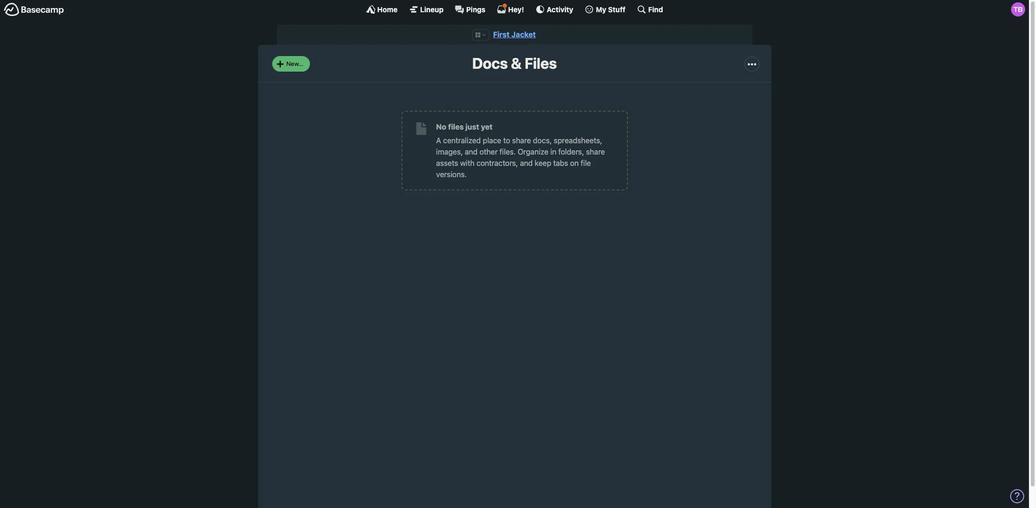 Task type: vqa. For each thing, say whether or not it's contained in the screenshot.
First Jacket
yes



Task type: describe. For each thing, give the bounding box(es) containing it.
a centralized place to share docs, spreadsheets, images, and other files. organize in folders, share assets with contractors, and keep tabs on file versions.
[[436, 136, 605, 179]]

first jacket
[[493, 30, 536, 39]]

just
[[466, 123, 480, 131]]

my stuff button
[[585, 5, 626, 14]]

contractors,
[[477, 159, 518, 168]]

jacket
[[512, 30, 536, 39]]

new…
[[286, 60, 304, 67]]

assets
[[436, 159, 459, 168]]

lineup link
[[409, 5, 444, 14]]

first jacket link
[[493, 30, 536, 39]]

&
[[511, 54, 522, 72]]

no
[[436, 123, 447, 131]]

find button
[[637, 5, 664, 14]]

folders,
[[559, 148, 584, 156]]

docs,
[[533, 136, 552, 145]]

0 horizontal spatial share
[[512, 136, 531, 145]]

yet
[[481, 123, 493, 131]]

centralized
[[443, 136, 481, 145]]

files
[[525, 54, 557, 72]]

1 horizontal spatial share
[[586, 148, 605, 156]]

lineup
[[421, 5, 444, 13]]

files.
[[500, 148, 516, 156]]

pings
[[466, 5, 486, 13]]

my stuff
[[596, 5, 626, 13]]

1 horizontal spatial and
[[520, 159, 533, 168]]

files
[[448, 123, 464, 131]]

no files just yet
[[436, 123, 493, 131]]

activity link
[[536, 5, 574, 14]]



Task type: locate. For each thing, give the bounding box(es) containing it.
home
[[378, 5, 398, 13]]

docs & files
[[472, 54, 557, 72]]

home link
[[366, 5, 398, 14]]

other
[[480, 148, 498, 156]]

hey!
[[508, 5, 524, 13]]

tabs
[[554, 159, 569, 168]]

share up file
[[586, 148, 605, 156]]

organize
[[518, 148, 549, 156]]

place
[[483, 136, 502, 145]]

versions.
[[436, 170, 467, 179]]

docs
[[472, 54, 508, 72]]

first
[[493, 30, 510, 39]]

file
[[581, 159, 591, 168]]

0 vertical spatial and
[[465, 148, 478, 156]]

1 vertical spatial share
[[586, 148, 605, 156]]

and
[[465, 148, 478, 156], [520, 159, 533, 168]]

spreadsheets,
[[554, 136, 603, 145]]

in
[[551, 148, 557, 156]]

keep
[[535, 159, 552, 168]]

tyler black image
[[1012, 2, 1026, 17]]

main element
[[0, 0, 1030, 18]]

share
[[512, 136, 531, 145], [586, 148, 605, 156]]

with
[[461, 159, 475, 168]]

on
[[571, 159, 579, 168]]

1 vertical spatial and
[[520, 159, 533, 168]]

stuff
[[608, 5, 626, 13]]

0 vertical spatial share
[[512, 136, 531, 145]]

images,
[[436, 148, 463, 156]]

hey! button
[[497, 3, 524, 14]]

switch accounts image
[[4, 2, 64, 17]]

find
[[649, 5, 664, 13]]

my
[[596, 5, 607, 13]]

to
[[504, 136, 511, 145]]

0 horizontal spatial and
[[465, 148, 478, 156]]

new… button
[[272, 56, 310, 72]]

and up with at the left top of the page
[[465, 148, 478, 156]]

a
[[436, 136, 441, 145]]

and down organize
[[520, 159, 533, 168]]

share right to
[[512, 136, 531, 145]]

pings button
[[455, 5, 486, 14]]

activity
[[547, 5, 574, 13]]



